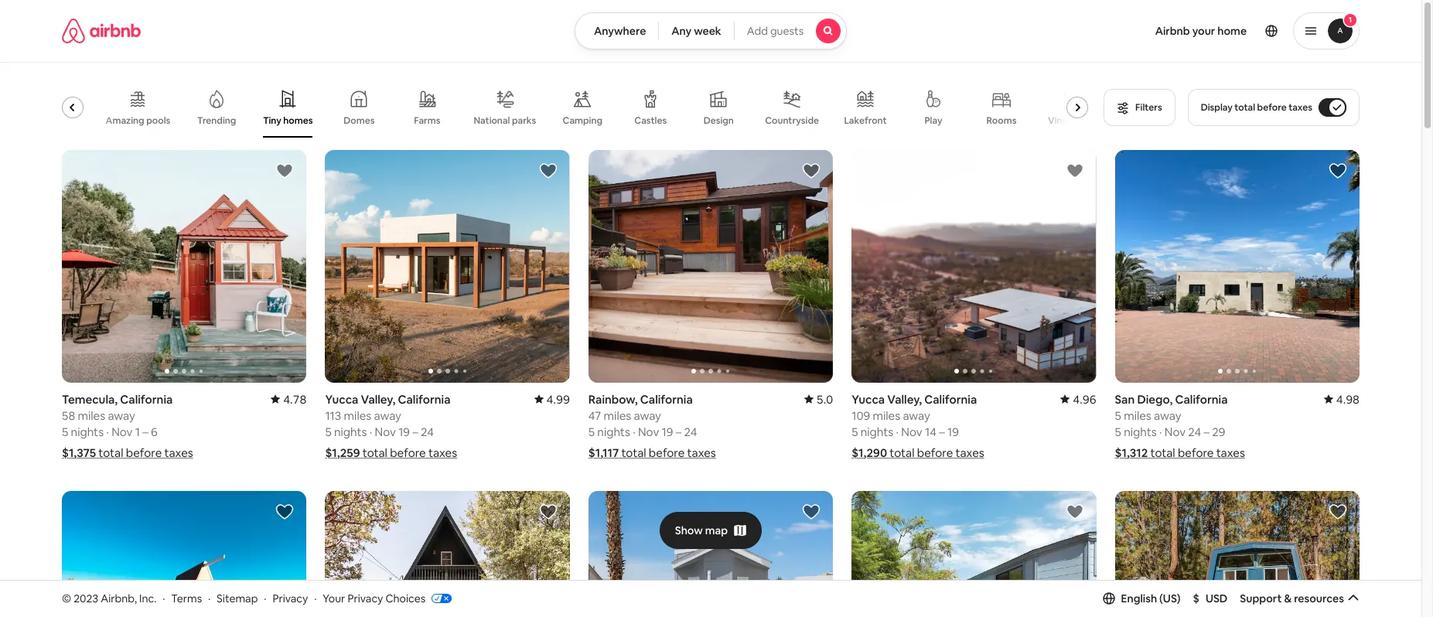 Task type: vqa. For each thing, say whether or not it's contained in the screenshot.
the Contact me "link" corresponding to Florida
no



Task type: describe. For each thing, give the bounding box(es) containing it.
· inside san diego, california 5 miles away 5 nights · nov 24 – 29 $1,312 total before taxes
[[1160, 424, 1162, 439]]

show map
[[675, 523, 728, 537]]

$1,375
[[62, 445, 96, 460]]

english (us)
[[1121, 592, 1181, 606]]

113
[[325, 408, 341, 423]]

4.96 out of 5 average rating image
[[1061, 392, 1097, 407]]

yucca for 109
[[852, 392, 885, 407]]

$1,259
[[325, 445, 360, 460]]

amazing
[[106, 115, 144, 127]]

nov inside temecula, california 58 miles away 5 nights · nov 1 – 6 $1,375 total before taxes
[[112, 424, 133, 439]]

1 inside temecula, california 58 miles away 5 nights · nov 1 – 6 $1,375 total before taxes
[[135, 424, 140, 439]]

away for 113
[[374, 408, 401, 423]]

san diego, california 5 miles away 5 nights · nov 24 – 29 $1,312 total before taxes
[[1115, 392, 1246, 460]]

total inside san diego, california 5 miles away 5 nights · nov 24 – 29 $1,312 total before taxes
[[1151, 445, 1176, 460]]

6
[[151, 424, 158, 439]]

filters
[[1136, 101, 1163, 114]]

sitemap link
[[217, 592, 258, 605]]

anywhere
[[594, 24, 646, 38]]

domes
[[344, 115, 375, 127]]

taxes inside 'yucca valley, california 109 miles away 5 nights · nov 14 – 19 $1,290 total before taxes'
[[956, 445, 985, 460]]

support & resources
[[1240, 592, 1345, 606]]

47
[[589, 408, 601, 423]]

guests
[[771, 24, 804, 38]]

resources
[[1294, 592, 1345, 606]]

· inside the rainbow, california 47 miles away 5 nights · nov 19 – 24 $1,117 total before taxes
[[633, 424, 636, 439]]

pools
[[146, 115, 170, 127]]

$1,117
[[589, 445, 619, 460]]

taxes inside yucca valley, california 113 miles away 5 nights · nov 19 – 24 $1,259 total before taxes
[[429, 445, 457, 460]]

rainbow, california 47 miles away 5 nights · nov 19 – 24 $1,117 total before taxes
[[589, 392, 716, 460]]

terms · sitemap · privacy ·
[[171, 592, 317, 605]]

0 vertical spatial add to wishlist: yucca valley, california image
[[539, 162, 558, 180]]

any week
[[672, 24, 722, 38]]

nov for 109
[[902, 424, 923, 439]]

profile element
[[866, 0, 1360, 62]]

before inside the rainbow, california 47 miles away 5 nights · nov 19 – 24 $1,117 total before taxes
[[649, 445, 685, 460]]

(us)
[[1160, 592, 1181, 606]]

any week button
[[659, 12, 735, 50]]

tiny
[[263, 115, 281, 127]]

5 down "san"
[[1115, 408, 1122, 423]]

©
[[62, 592, 71, 605]]

– inside the rainbow, california 47 miles away 5 nights · nov 19 – 24 $1,117 total before taxes
[[676, 424, 682, 439]]

none search field containing anywhere
[[575, 12, 847, 50]]

yucca valley, california 109 miles away 5 nights · nov 14 – 19 $1,290 total before taxes
[[852, 392, 985, 460]]

temecula,
[[62, 392, 118, 407]]

nights for 113
[[334, 424, 367, 439]]

add to wishlist: temecula, california image
[[276, 162, 294, 180]]

show map button
[[660, 512, 762, 549]]

© 2023 airbnb, inc. ·
[[62, 592, 165, 605]]

miles inside the rainbow, california 47 miles away 5 nights · nov 19 – 24 $1,117 total before taxes
[[604, 408, 632, 423]]

add to wishlist: yucca valley, california image
[[1066, 162, 1084, 180]]

4.78 out of 5 average rating image
[[271, 392, 307, 407]]

14
[[925, 424, 937, 439]]

vineyards
[[1048, 115, 1092, 127]]

4.98
[[1337, 392, 1360, 407]]

add to wishlist: rainbow, california image
[[802, 162, 821, 180]]

miles for 5 miles away
[[1124, 408, 1152, 423]]

19 inside 'yucca valley, california 109 miles away 5 nights · nov 14 – 19 $1,290 total before taxes'
[[948, 424, 959, 439]]

your
[[323, 592, 345, 605]]

tiny homes
[[263, 115, 313, 127]]

before inside san diego, california 5 miles away 5 nights · nov 24 – 29 $1,312 total before taxes
[[1178, 445, 1214, 460]]

week
[[694, 24, 722, 38]]

5.0
[[817, 392, 833, 407]]

away for 109
[[903, 408, 931, 423]]

4.96
[[1073, 392, 1097, 407]]

airbnb your home link
[[1146, 15, 1256, 47]]

$1,290
[[852, 445, 887, 460]]

· inside yucca valley, california 113 miles away 5 nights · nov 19 – 24 $1,259 total before taxes
[[370, 424, 372, 439]]

add to wishlist: desert hot springs, california image
[[802, 503, 821, 521]]

1 button
[[1294, 12, 1360, 50]]

parks
[[512, 114, 536, 127]]

anywhere button
[[575, 12, 659, 50]]

nov for 5
[[1165, 424, 1186, 439]]

group containing national parks
[[38, 77, 1095, 138]]

before inside temecula, california 58 miles away 5 nights · nov 1 – 6 $1,375 total before taxes
[[126, 445, 162, 460]]

rainbow,
[[589, 392, 638, 407]]

castles
[[635, 115, 667, 127]]

total inside the rainbow, california 47 miles away 5 nights · nov 19 – 24 $1,117 total before taxes
[[622, 445, 646, 460]]

trending
[[197, 115, 236, 127]]

show
[[675, 523, 703, 537]]

away inside temecula, california 58 miles away 5 nights · nov 1 – 6 $1,375 total before taxes
[[108, 408, 135, 423]]

add guests
[[747, 24, 804, 38]]

airbnb your home
[[1156, 24, 1247, 38]]

add guests button
[[734, 12, 847, 50]]

display total before taxes button
[[1188, 89, 1360, 126]]

sitemap
[[217, 592, 258, 605]]

valley, for nov 19 – 24
[[361, 392, 396, 407]]

5.0 out of 5 average rating image
[[805, 392, 833, 407]]

privacy link
[[273, 592, 308, 605]]

add to wishlist: san diego, california image
[[1329, 162, 1348, 180]]

amazing pools
[[106, 115, 170, 127]]

nov inside the rainbow, california 47 miles away 5 nights · nov 19 – 24 $1,117 total before taxes
[[638, 424, 659, 439]]

total inside 'yucca valley, california 109 miles away 5 nights · nov 14 – 19 $1,290 total before taxes'
[[890, 445, 915, 460]]

farms
[[414, 115, 441, 127]]

– for 113 miles away
[[413, 424, 418, 439]]

your
[[1193, 24, 1216, 38]]

choices
[[386, 592, 426, 605]]

5 inside temecula, california 58 miles away 5 nights · nov 1 – 6 $1,375 total before taxes
[[62, 424, 68, 439]]

19 inside the rainbow, california 47 miles away 5 nights · nov 19 – 24 $1,117 total before taxes
[[662, 424, 673, 439]]

109
[[852, 408, 871, 423]]

support & resources button
[[1240, 592, 1360, 606]]

&
[[1285, 592, 1292, 606]]

home
[[1218, 24, 1247, 38]]

miles inside temecula, california 58 miles away 5 nights · nov 1 – 6 $1,375 total before taxes
[[78, 408, 105, 423]]

display
[[1201, 101, 1233, 114]]

taxes inside temecula, california 58 miles away 5 nights · nov 1 – 6 $1,375 total before taxes
[[164, 445, 193, 460]]



Task type: locate. For each thing, give the bounding box(es) containing it.
nights inside the rainbow, california 47 miles away 5 nights · nov 19 – 24 $1,117 total before taxes
[[598, 424, 630, 439]]

nov for 113
[[375, 424, 396, 439]]

3 19 from the left
[[948, 424, 959, 439]]

5 california from the left
[[1176, 392, 1228, 407]]

add to wishlist: big bear lake, california image
[[1329, 503, 1348, 521]]

total right $1,290
[[890, 445, 915, 460]]

total right $1,312
[[1151, 445, 1176, 460]]

1 horizontal spatial privacy
[[348, 592, 383, 605]]

your privacy choices
[[323, 592, 426, 605]]

nights
[[71, 424, 104, 439], [598, 424, 630, 439], [334, 424, 367, 439], [861, 424, 894, 439], [1124, 424, 1157, 439]]

2 yucca from the left
[[852, 392, 885, 407]]

miles for 109 miles away
[[873, 408, 901, 423]]

3 miles from the left
[[344, 408, 372, 423]]

california for yucca valley, california 113 miles away 5 nights · nov 19 – 24 $1,259 total before taxes
[[398, 392, 451, 407]]

1 horizontal spatial yucca
[[852, 392, 885, 407]]

yucca
[[325, 392, 358, 407], [852, 392, 885, 407]]

– inside 'yucca valley, california 109 miles away 5 nights · nov 14 – 19 $1,290 total before taxes'
[[939, 424, 945, 439]]

california inside temecula, california 58 miles away 5 nights · nov 1 – 6 $1,375 total before taxes
[[120, 392, 173, 407]]

4 away from the left
[[903, 408, 931, 423]]

display total before taxes
[[1201, 101, 1313, 114]]

before right 'display'
[[1258, 101, 1287, 114]]

valley, inside 'yucca valley, california 109 miles away 5 nights · nov 14 – 19 $1,290 total before taxes'
[[888, 392, 922, 407]]

design
[[704, 115, 734, 127]]

nov inside san diego, california 5 miles away 5 nights · nov 24 – 29 $1,312 total before taxes
[[1165, 424, 1186, 439]]

california inside the rainbow, california 47 miles away 5 nights · nov 19 – 24 $1,117 total before taxes
[[640, 392, 693, 407]]

usd
[[1206, 592, 1228, 606]]

nights for 109
[[861, 424, 894, 439]]

1 california from the left
[[120, 392, 173, 407]]

total inside yucca valley, california 113 miles away 5 nights · nov 19 – 24 $1,259 total before taxes
[[363, 445, 388, 460]]

map
[[705, 523, 728, 537]]

nights up $1,312
[[1124, 424, 1157, 439]]

1 horizontal spatial 24
[[684, 424, 697, 439]]

4.98 out of 5 average rating image
[[1324, 392, 1360, 407]]

3 nights from the left
[[334, 424, 367, 439]]

2 valley, from the left
[[888, 392, 922, 407]]

miles inside 'yucca valley, california 109 miles away 5 nights · nov 14 – 19 $1,290 total before taxes'
[[873, 408, 901, 423]]

lake
[[49, 115, 69, 127]]

camping
[[563, 115, 603, 127]]

miles inside yucca valley, california 113 miles away 5 nights · nov 19 – 24 $1,259 total before taxes
[[344, 408, 372, 423]]

5 inside 'yucca valley, california 109 miles away 5 nights · nov 14 – 19 $1,290 total before taxes'
[[852, 424, 858, 439]]

total inside button
[[1235, 101, 1256, 114]]

1 miles from the left
[[78, 408, 105, 423]]

nights inside san diego, california 5 miles away 5 nights · nov 24 – 29 $1,312 total before taxes
[[1124, 424, 1157, 439]]

away inside 'yucca valley, california 109 miles away 5 nights · nov 14 – 19 $1,290 total before taxes'
[[903, 408, 931, 423]]

24 inside san diego, california 5 miles away 5 nights · nov 24 – 29 $1,312 total before taxes
[[1189, 424, 1202, 439]]

before right $1,259
[[390, 445, 426, 460]]

2 miles from the left
[[604, 408, 632, 423]]

5 nights from the left
[[1124, 424, 1157, 439]]

before inside yucca valley, california 113 miles away 5 nights · nov 19 – 24 $1,259 total before taxes
[[390, 445, 426, 460]]

4 nights from the left
[[861, 424, 894, 439]]

2 horizontal spatial 24
[[1189, 424, 1202, 439]]

1 horizontal spatial 1
[[1349, 15, 1353, 25]]

support
[[1240, 592, 1282, 606]]

countryside
[[765, 115, 819, 127]]

5 miles from the left
[[1124, 408, 1152, 423]]

lakefront
[[844, 115, 887, 127]]

play
[[925, 115, 943, 127]]

19
[[662, 424, 673, 439], [399, 424, 410, 439], [948, 424, 959, 439]]

– for 109 miles away
[[939, 424, 945, 439]]

2 privacy from the left
[[348, 592, 383, 605]]

– inside temecula, california 58 miles away 5 nights · nov 1 – 6 $1,375 total before taxes
[[143, 424, 148, 439]]

total
[[1235, 101, 1256, 114], [98, 445, 123, 460], [622, 445, 646, 460], [363, 445, 388, 460], [890, 445, 915, 460], [1151, 445, 1176, 460]]

1 vertical spatial 1
[[135, 424, 140, 439]]

total right $1,259
[[363, 445, 388, 460]]

2 nights from the left
[[598, 424, 630, 439]]

san
[[1115, 392, 1135, 407]]

california
[[120, 392, 173, 407], [640, 392, 693, 407], [398, 392, 451, 407], [925, 392, 977, 407], [1176, 392, 1228, 407]]

before inside button
[[1258, 101, 1287, 114]]

1 vertical spatial add to wishlist: yucca valley, california image
[[276, 503, 294, 521]]

4 nov from the left
[[902, 424, 923, 439]]

rooms
[[987, 115, 1017, 127]]

taxes
[[1289, 101, 1313, 114], [164, 445, 193, 460], [687, 445, 716, 460], [429, 445, 457, 460], [956, 445, 985, 460], [1217, 445, 1246, 460]]

2 nov from the left
[[638, 424, 659, 439]]

miles inside san diego, california 5 miles away 5 nights · nov 24 – 29 $1,312 total before taxes
[[1124, 408, 1152, 423]]

24 inside the rainbow, california 47 miles away 5 nights · nov 19 – 24 $1,117 total before taxes
[[684, 424, 697, 439]]

yucca inside yucca valley, california 113 miles away 5 nights · nov 19 – 24 $1,259 total before taxes
[[325, 392, 358, 407]]

before down 6 in the bottom of the page
[[126, 445, 162, 460]]

taxes inside the rainbow, california 47 miles away 5 nights · nov 19 – 24 $1,117 total before taxes
[[687, 445, 716, 460]]

before right $1,117
[[649, 445, 685, 460]]

4.99 out of 5 average rating image
[[534, 392, 570, 407]]

nov
[[112, 424, 133, 439], [638, 424, 659, 439], [375, 424, 396, 439], [902, 424, 923, 439], [1165, 424, 1186, 439]]

2 – from the left
[[676, 424, 682, 439]]

homes
[[283, 115, 313, 127]]

national
[[474, 114, 510, 127]]

3 california from the left
[[398, 392, 451, 407]]

3 nov from the left
[[375, 424, 396, 439]]

yucca inside 'yucca valley, california 109 miles away 5 nights · nov 14 – 19 $1,290 total before taxes'
[[852, 392, 885, 407]]

nights inside 'yucca valley, california 109 miles away 5 nights · nov 14 – 19 $1,290 total before taxes'
[[861, 424, 894, 439]]

4 – from the left
[[939, 424, 945, 439]]

58
[[62, 408, 75, 423]]

terms
[[171, 592, 202, 605]]

terms link
[[171, 592, 202, 605]]

yucca valley, california 113 miles away 5 nights · nov 19 – 24 $1,259 total before taxes
[[325, 392, 457, 460]]

away right 113
[[374, 408, 401, 423]]

airbnb,
[[101, 592, 137, 605]]

before inside 'yucca valley, california 109 miles away 5 nights · nov 14 – 19 $1,290 total before taxes'
[[917, 445, 953, 460]]

miles
[[78, 408, 105, 423], [604, 408, 632, 423], [344, 408, 372, 423], [873, 408, 901, 423], [1124, 408, 1152, 423]]

3 24 from the left
[[1189, 424, 1202, 439]]

0 horizontal spatial 19
[[399, 424, 410, 439]]

– inside yucca valley, california 113 miles away 5 nights · nov 19 – 24 $1,259 total before taxes
[[413, 424, 418, 439]]

1 valley, from the left
[[361, 392, 396, 407]]

privacy right your
[[348, 592, 383, 605]]

1 19 from the left
[[662, 424, 673, 439]]

inc.
[[139, 592, 157, 605]]

valley, for nov 14 – 19
[[888, 392, 922, 407]]

total right 'display'
[[1235, 101, 1256, 114]]

5 inside the rainbow, california 47 miles away 5 nights · nov 19 – 24 $1,117 total before taxes
[[589, 424, 595, 439]]

1 horizontal spatial add to wishlist: yucca valley, california image
[[539, 162, 558, 180]]

1 24 from the left
[[684, 424, 697, 439]]

4.99
[[547, 392, 570, 407]]

add to wishlist: rainbow, california image
[[1066, 503, 1084, 521]]

add
[[747, 24, 768, 38]]

–
[[143, 424, 148, 439], [676, 424, 682, 439], [413, 424, 418, 439], [939, 424, 945, 439], [1204, 424, 1210, 439]]

4 california from the left
[[925, 392, 977, 407]]

0 horizontal spatial 24
[[421, 424, 434, 439]]

before down 29
[[1178, 445, 1214, 460]]

miles right 113
[[344, 408, 372, 423]]

english
[[1121, 592, 1158, 606]]

4.78
[[283, 392, 307, 407]]

valley, inside yucca valley, california 113 miles away 5 nights · nov 19 – 24 $1,259 total before taxes
[[361, 392, 396, 407]]

away inside yucca valley, california 113 miles away 5 nights · nov 19 – 24 $1,259 total before taxes
[[374, 408, 401, 423]]

0 horizontal spatial 1
[[135, 424, 140, 439]]

0 horizontal spatial privacy
[[273, 592, 308, 605]]

yucca up 113
[[325, 392, 358, 407]]

california inside yucca valley, california 113 miles away 5 nights · nov 19 – 24 $1,259 total before taxes
[[398, 392, 451, 407]]

$1,312
[[1115, 445, 1148, 460]]

0 horizontal spatial add to wishlist: yucca valley, california image
[[276, 503, 294, 521]]

5 down 47
[[589, 424, 595, 439]]

2023
[[74, 592, 98, 605]]

group
[[38, 77, 1095, 138], [62, 150, 307, 383], [325, 150, 570, 383], [589, 150, 833, 383], [852, 150, 1097, 383], [1115, 150, 1360, 383], [62, 491, 307, 617], [325, 491, 570, 617], [589, 491, 833, 617], [852, 491, 1097, 617], [1115, 491, 1360, 617]]

3 – from the left
[[413, 424, 418, 439]]

valley,
[[361, 392, 396, 407], [888, 392, 922, 407]]

nights up $1,117
[[598, 424, 630, 439]]

5 inside yucca valley, california 113 miles away 5 nights · nov 19 – 24 $1,259 total before taxes
[[325, 424, 332, 439]]

1
[[1349, 15, 1353, 25], [135, 424, 140, 439]]

1 away from the left
[[108, 408, 135, 423]]

2 california from the left
[[640, 392, 693, 407]]

4 miles from the left
[[873, 408, 901, 423]]

1 nov from the left
[[112, 424, 133, 439]]

0 horizontal spatial valley,
[[361, 392, 396, 407]]

english (us) button
[[1103, 592, 1181, 606]]

airbnb
[[1156, 24, 1190, 38]]

$ usd
[[1193, 592, 1228, 606]]

29
[[1213, 424, 1226, 439]]

before
[[1258, 101, 1287, 114], [126, 445, 162, 460], [649, 445, 685, 460], [390, 445, 426, 460], [917, 445, 953, 460], [1178, 445, 1214, 460]]

away down diego,
[[1154, 408, 1182, 423]]

nights up $1,290
[[861, 424, 894, 439]]

nights inside yucca valley, california 113 miles away 5 nights · nov 19 – 24 $1,259 total before taxes
[[334, 424, 367, 439]]

· inside 'yucca valley, california 109 miles away 5 nights · nov 14 – 19 $1,290 total before taxes'
[[896, 424, 899, 439]]

19 inside yucca valley, california 113 miles away 5 nights · nov 19 – 24 $1,259 total before taxes
[[399, 424, 410, 439]]

2 horizontal spatial 19
[[948, 424, 959, 439]]

1 horizontal spatial valley,
[[888, 392, 922, 407]]

taxes inside button
[[1289, 101, 1313, 114]]

privacy
[[273, 592, 308, 605], [348, 592, 383, 605]]

away up 14
[[903, 408, 931, 423]]

yucca for 113
[[325, 392, 358, 407]]

add to wishlist: yucca valley, california image
[[539, 162, 558, 180], [276, 503, 294, 521]]

5 down 109
[[852, 424, 858, 439]]

california for yucca valley, california 109 miles away 5 nights · nov 14 – 19 $1,290 total before taxes
[[925, 392, 977, 407]]

2 24 from the left
[[421, 424, 434, 439]]

1 horizontal spatial 19
[[662, 424, 673, 439]]

1 yucca from the left
[[325, 392, 358, 407]]

miles down the rainbow, on the left
[[604, 408, 632, 423]]

· inside temecula, california 58 miles away 5 nights · nov 1 – 6 $1,375 total before taxes
[[106, 424, 109, 439]]

away
[[108, 408, 135, 423], [634, 408, 661, 423], [374, 408, 401, 423], [903, 408, 931, 423], [1154, 408, 1182, 423]]

filters button
[[1104, 89, 1176, 126]]

·
[[106, 424, 109, 439], [633, 424, 636, 439], [370, 424, 372, 439], [896, 424, 899, 439], [1160, 424, 1162, 439], [163, 592, 165, 605], [208, 592, 211, 605], [264, 592, 267, 605], [314, 592, 317, 605]]

total right $1,117
[[622, 445, 646, 460]]

5 away from the left
[[1154, 408, 1182, 423]]

total right $1,375
[[98, 445, 123, 460]]

5 up $1,312
[[1115, 424, 1122, 439]]

nov inside yucca valley, california 113 miles away 5 nights · nov 19 – 24 $1,259 total before taxes
[[375, 424, 396, 439]]

1 inside "dropdown button"
[[1349, 15, 1353, 25]]

away inside san diego, california 5 miles away 5 nights · nov 24 – 29 $1,312 total before taxes
[[1154, 408, 1182, 423]]

privacy left your
[[273, 592, 308, 605]]

nights up $1,259
[[334, 424, 367, 439]]

0 horizontal spatial yucca
[[325, 392, 358, 407]]

1 nights from the left
[[71, 424, 104, 439]]

– inside san diego, california 5 miles away 5 nights · nov 24 – 29 $1,312 total before taxes
[[1204, 424, 1210, 439]]

5 down 58
[[62, 424, 68, 439]]

5 – from the left
[[1204, 424, 1210, 439]]

away for 5
[[1154, 408, 1182, 423]]

yucca up 109
[[852, 392, 885, 407]]

total inside temecula, california 58 miles away 5 nights · nov 1 – 6 $1,375 total before taxes
[[98, 445, 123, 460]]

$
[[1193, 592, 1200, 606]]

california inside 'yucca valley, california 109 miles away 5 nights · nov 14 – 19 $1,290 total before taxes'
[[925, 392, 977, 407]]

– for 5 miles away
[[1204, 424, 1210, 439]]

temecula, california 58 miles away 5 nights · nov 1 – 6 $1,375 total before taxes
[[62, 392, 193, 460]]

1 privacy from the left
[[273, 592, 308, 605]]

nov inside 'yucca valley, california 109 miles away 5 nights · nov 14 – 19 $1,290 total before taxes'
[[902, 424, 923, 439]]

miles down temecula,
[[78, 408, 105, 423]]

0 vertical spatial 1
[[1349, 15, 1353, 25]]

miles down "san"
[[1124, 408, 1152, 423]]

diego,
[[1138, 392, 1173, 407]]

None search field
[[575, 12, 847, 50]]

before down 14
[[917, 445, 953, 460]]

away inside the rainbow, california 47 miles away 5 nights · nov 19 – 24 $1,117 total before taxes
[[634, 408, 661, 423]]

2 away from the left
[[634, 408, 661, 423]]

your privacy choices link
[[323, 592, 452, 607]]

miles right 109
[[873, 408, 901, 423]]

5 down 113
[[325, 424, 332, 439]]

california for san diego, california 5 miles away 5 nights · nov 24 – 29 $1,312 total before taxes
[[1176, 392, 1228, 407]]

nights inside temecula, california 58 miles away 5 nights · nov 1 – 6 $1,375 total before taxes
[[71, 424, 104, 439]]

miles for 113 miles away
[[344, 408, 372, 423]]

add to wishlist: idyllwild-pine cove, california image
[[539, 503, 558, 521]]

away down the rainbow, on the left
[[634, 408, 661, 423]]

any
[[672, 24, 692, 38]]

3 away from the left
[[374, 408, 401, 423]]

nights up $1,375
[[71, 424, 104, 439]]

privacy inside your privacy choices link
[[348, 592, 383, 605]]

24 inside yucca valley, california 113 miles away 5 nights · nov 19 – 24 $1,259 total before taxes
[[421, 424, 434, 439]]

away down temecula,
[[108, 408, 135, 423]]

1 – from the left
[[143, 424, 148, 439]]

5 nov from the left
[[1165, 424, 1186, 439]]

2 19 from the left
[[399, 424, 410, 439]]

california inside san diego, california 5 miles away 5 nights · nov 24 – 29 $1,312 total before taxes
[[1176, 392, 1228, 407]]

national parks
[[474, 114, 536, 127]]

taxes inside san diego, california 5 miles away 5 nights · nov 24 – 29 $1,312 total before taxes
[[1217, 445, 1246, 460]]

nights for 5
[[1124, 424, 1157, 439]]



